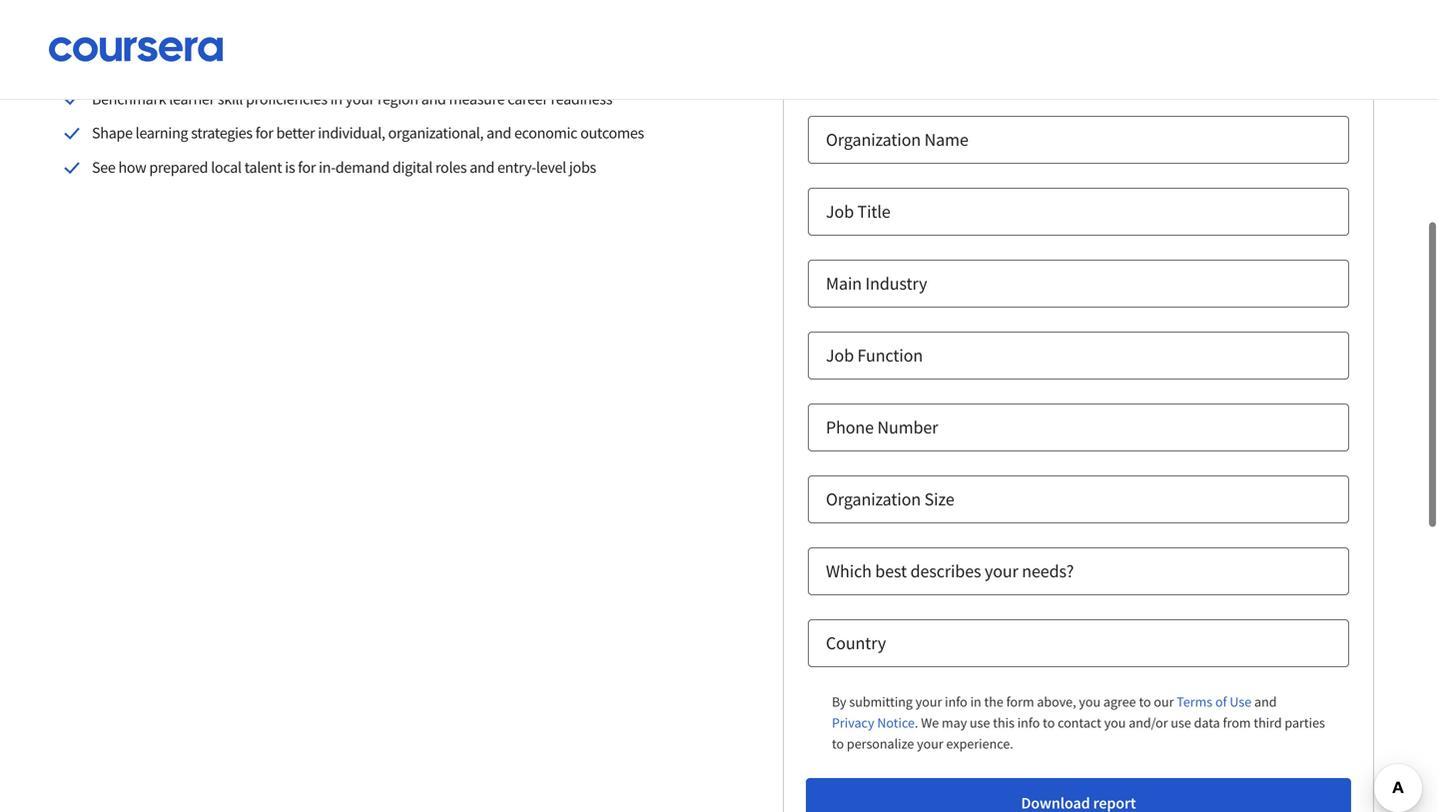 Task type: locate. For each thing, give the bounding box(es) containing it.
. we may use this info to contact you and/or use data from third parties to personalize your experience.
[[832, 714, 1326, 753]]

1 vertical spatial info
[[1018, 714, 1041, 732]]

above,
[[1038, 693, 1077, 711]]

1 job from the top
[[826, 200, 854, 223]]

landscape
[[374, 32, 440, 52]]

124
[[92, 54, 115, 74]]

2 job from the top
[[826, 344, 854, 367]]

1 vertical spatial you
[[1105, 714, 1127, 732]]

0 vertical spatial the
[[171, 32, 192, 52]]

0 horizontal spatial in
[[281, 54, 293, 74]]

you inside . we may use this info to contact you and/or use data from third parties to personalize your experience.
[[1105, 714, 1127, 732]]

and right skills
[[272, 32, 297, 52]]

main
[[826, 272, 862, 295]]

strategies
[[191, 123, 253, 143]]

demand
[[336, 157, 390, 177]]

0 vertical spatial info
[[945, 693, 968, 711]]

1 organization from the top
[[826, 128, 921, 151]]

the
[[171, 32, 192, 52], [985, 693, 1004, 711]]

learners
[[226, 54, 278, 74]]

in up experience.
[[971, 693, 982, 711]]

data
[[474, 32, 503, 52], [1195, 714, 1221, 732]]

the up this
[[985, 693, 1004, 711]]

info inside . we may use this info to contact you and/or use data from third parties to personalize your experience.
[[1018, 714, 1041, 732]]

0 vertical spatial data
[[474, 32, 503, 52]]

in
[[281, 54, 293, 74], [331, 89, 343, 109], [971, 693, 982, 711]]

to
[[1043, 714, 1055, 732], [832, 735, 844, 753]]

personalize
[[847, 735, 915, 753]]

for left better
[[256, 123, 273, 143]]

1 horizontal spatial the
[[985, 693, 1004, 711]]

use up experience.
[[970, 714, 991, 732]]

0 horizontal spatial info
[[945, 693, 968, 711]]

submitting
[[850, 693, 913, 711]]

measure
[[449, 89, 505, 109]]

1 vertical spatial from
[[1224, 714, 1252, 732]]

third
[[1254, 714, 1283, 732]]

1 vertical spatial job
[[826, 344, 854, 367]]

your down . we
[[917, 735, 944, 753]]

and up organizational,
[[421, 89, 446, 109]]

region
[[378, 89, 419, 109]]

your inside by submitting your info in the form above, you agree to our terms of use and privacy notice
[[916, 693, 943, 711]]

from
[[550, 32, 580, 52], [1224, 714, 1252, 732]]

1 vertical spatial data
[[1195, 714, 1221, 732]]

for
[[256, 123, 273, 143], [298, 157, 316, 177]]

in left the 100
[[281, 54, 293, 74]]

0 vertical spatial in
[[281, 54, 293, 74]]

job left function at the top right
[[826, 344, 854, 367]]

size
[[925, 488, 955, 511]]

0 horizontal spatial from
[[550, 32, 580, 52]]

job for job title
[[826, 200, 854, 223]]

1 horizontal spatial you
[[1105, 714, 1127, 732]]

proficiencies
[[246, 89, 328, 109]]

the up coursera
[[171, 32, 192, 52]]

coursera
[[165, 54, 223, 74]]

in for by
[[971, 693, 982, 711]]

. we
[[915, 714, 940, 732]]

organization left size
[[826, 488, 921, 511]]

for right is
[[298, 157, 316, 177]]

outcomes
[[581, 123, 644, 143]]

and up third
[[1255, 693, 1278, 711]]

2 use from the left
[[1171, 714, 1192, 732]]

0 vertical spatial job
[[826, 200, 854, 223]]

describes
[[911, 560, 982, 583]]

privacy notice
[[832, 714, 915, 732]]

and
[[272, 32, 297, 52], [421, 89, 446, 109], [487, 123, 512, 143], [470, 157, 495, 177], [1255, 693, 1278, 711]]

see how prepared local talent is for in-demand digital roles and entry-level jobs
[[92, 157, 596, 177]]

agree to
[[1104, 693, 1152, 711]]

privacy notice link
[[832, 712, 915, 733]]

how
[[118, 157, 146, 177]]

organization up "title"
[[826, 128, 921, 151]]

contact
[[1058, 714, 1102, 732]]

1 horizontal spatial to
[[1043, 714, 1055, 732]]

coursera logo image
[[48, 37, 224, 62]]

benchmark learner skill proficiencies in your region and measure career readiness
[[92, 89, 613, 109]]

0 horizontal spatial data
[[474, 32, 503, 52]]

info inside by submitting your info in the form above, you agree to our terms of use and privacy notice
[[945, 693, 968, 711]]

million
[[118, 54, 163, 74]]

info down form
[[1018, 714, 1041, 732]]

shape
[[92, 123, 133, 143]]

1 horizontal spatial info
[[1018, 714, 1041, 732]]

2 vertical spatial in
[[971, 693, 982, 711]]

your up . we
[[916, 693, 943, 711]]

data inside . we may use this info to contact you and/or use data from third parties to personalize your experience.
[[1195, 714, 1221, 732]]

phone number
[[826, 416, 939, 439]]

benchmark
[[92, 89, 166, 109]]

and/or
[[1129, 714, 1169, 732]]

in inside by submitting your info in the form above, you agree to our terms of use and privacy notice
[[971, 693, 982, 711]]

0 horizontal spatial use
[[970, 714, 991, 732]]

0 horizontal spatial the
[[171, 32, 192, 52]]

organizational,
[[388, 123, 484, 143]]

prepared
[[149, 157, 208, 177]]

organization
[[826, 128, 921, 151], [826, 488, 921, 511]]

form
[[1007, 693, 1035, 711]]

0 vertical spatial organization
[[826, 128, 921, 151]]

in for benchmark
[[331, 89, 343, 109]]

2 organization from the top
[[826, 488, 921, 511]]

the inside by submitting your info in the form above, you agree to our terms of use and privacy notice
[[985, 693, 1004, 711]]

you up contact
[[1080, 693, 1101, 711]]

main industry
[[826, 272, 928, 295]]

is
[[285, 157, 295, 177]]

you
[[1080, 693, 1101, 711], [1105, 714, 1127, 732]]

function
[[858, 344, 923, 367]]

in up individual,
[[331, 89, 343, 109]]

1 vertical spatial the
[[985, 693, 1004, 711]]

data right with
[[474, 32, 503, 52]]

0 horizontal spatial you
[[1080, 693, 1101, 711]]

1 vertical spatial organization
[[826, 488, 921, 511]]

1 vertical spatial to
[[832, 735, 844, 753]]

jobs
[[569, 157, 596, 177]]

industry
[[866, 272, 928, 295]]

country
[[826, 632, 886, 654]]

use down our
[[1171, 714, 1192, 732]]

1 horizontal spatial use
[[1171, 714, 1192, 732]]

to down privacy notice link
[[832, 735, 844, 753]]

from down use
[[1224, 714, 1252, 732]]

1 horizontal spatial for
[[298, 157, 316, 177]]

1 horizontal spatial in
[[331, 89, 343, 109]]

learning
[[136, 123, 188, 143]]

info
[[945, 693, 968, 711], [1018, 714, 1041, 732]]

you down agree to
[[1105, 714, 1127, 732]]

understand
[[92, 32, 168, 52]]

by submitting your info in the form above, you agree to our terms of use and privacy notice
[[832, 693, 1280, 732]]

terms of
[[1177, 693, 1228, 711]]

from left more
[[550, 32, 580, 52]]

2 horizontal spatial in
[[971, 693, 982, 711]]

0 vertical spatial for
[[256, 123, 273, 143]]

you inside by submitting your info in the form above, you agree to our terms of use and privacy notice
[[1080, 693, 1101, 711]]

countries
[[322, 54, 382, 74]]

info up may
[[945, 693, 968, 711]]

to down above,
[[1043, 714, 1055, 732]]

talent
[[245, 157, 282, 177]]

0 horizontal spatial to
[[832, 735, 844, 753]]

skill
[[218, 89, 243, 109]]

job
[[826, 200, 854, 223], [826, 344, 854, 367]]

0 vertical spatial from
[[550, 32, 580, 52]]

roles
[[436, 157, 467, 177]]

1 horizontal spatial from
[[1224, 714, 1252, 732]]

job title
[[826, 200, 891, 223]]

the inside "understand the global skills and credentials landscape with data drawn from more than 124 million coursera learners in 100 countries"
[[171, 32, 192, 52]]

job left "title"
[[826, 200, 854, 223]]

data inside "understand the global skills and credentials landscape with data drawn from more than 124 million coursera learners in 100 countries"
[[474, 32, 503, 52]]

1 vertical spatial in
[[331, 89, 343, 109]]

0 vertical spatial you
[[1080, 693, 1101, 711]]

use
[[970, 714, 991, 732], [1171, 714, 1192, 732]]

1 horizontal spatial data
[[1195, 714, 1221, 732]]

data down terms of
[[1195, 714, 1221, 732]]

0 horizontal spatial for
[[256, 123, 273, 143]]



Task type: describe. For each thing, give the bounding box(es) containing it.
name
[[925, 128, 969, 151]]

Organization Name text field
[[808, 116, 1350, 164]]

level
[[536, 157, 567, 177]]

economic
[[515, 123, 578, 143]]

from inside "understand the global skills and credentials landscape with data drawn from more than 124 million coursera learners in 100 countries"
[[550, 32, 580, 52]]

experience.
[[947, 735, 1014, 753]]

1 use from the left
[[970, 714, 991, 732]]

skills
[[237, 32, 269, 52]]

our
[[1154, 693, 1175, 711]]

with
[[443, 32, 471, 52]]

terms of use link
[[1177, 691, 1252, 712]]

your up shape learning strategies for better individual, organizational, and economic outcomes
[[346, 89, 375, 109]]

may
[[942, 714, 968, 732]]

shape learning strategies for better individual, organizational, and economic outcomes
[[92, 123, 644, 143]]

from inside . we may use this info to contact you and/or use data from third parties to personalize your experience.
[[1224, 714, 1252, 732]]

drawn
[[506, 32, 547, 52]]

readiness
[[551, 89, 613, 109]]

which
[[826, 560, 872, 583]]

organization size
[[826, 488, 955, 511]]

job for job function
[[826, 344, 854, 367]]

best
[[876, 560, 907, 583]]

local
[[211, 157, 242, 177]]

Last Name text field
[[808, 0, 1350, 20]]

see
[[92, 157, 115, 177]]

organization name
[[826, 128, 969, 151]]

and up entry- at the left top of page
[[487, 123, 512, 143]]

in inside "understand the global skills and credentials landscape with data drawn from more than 124 million coursera learners in 100 countries"
[[281, 54, 293, 74]]

by
[[832, 693, 847, 711]]

and inside "understand the global skills and credentials landscape with data drawn from more than 124 million coursera learners in 100 countries"
[[272, 32, 297, 52]]

Phone Number telephone field
[[808, 404, 1350, 452]]

phone
[[826, 416, 874, 439]]

credentials
[[300, 32, 371, 52]]

career
[[508, 89, 548, 109]]

learner
[[169, 89, 215, 109]]

title
[[858, 200, 891, 223]]

organization for organization name
[[826, 128, 921, 151]]

number
[[878, 416, 939, 439]]

organization for organization size
[[826, 488, 921, 511]]

your inside . we may use this info to contact you and/or use data from third parties to personalize your experience.
[[917, 735, 944, 753]]

global
[[195, 32, 235, 52]]

parties
[[1285, 714, 1326, 732]]

Job Title text field
[[808, 188, 1350, 236]]

job function
[[826, 344, 923, 367]]

individual,
[[318, 123, 385, 143]]

needs?
[[1022, 560, 1074, 583]]

which best describes your needs?
[[826, 560, 1074, 583]]

your left needs?
[[985, 560, 1019, 583]]

1 vertical spatial for
[[298, 157, 316, 177]]

entry-
[[498, 157, 536, 177]]

0 vertical spatial to
[[1043, 714, 1055, 732]]

use
[[1230, 693, 1252, 711]]

understand the global skills and credentials landscape with data drawn from more than 124 million coursera learners in 100 countries
[[92, 32, 650, 74]]

digital
[[393, 157, 433, 177]]

Email Address email field
[[808, 44, 1350, 92]]

this
[[993, 714, 1015, 732]]

in-
[[319, 157, 336, 177]]

100
[[296, 54, 319, 74]]

than
[[620, 32, 650, 52]]

more
[[583, 32, 617, 52]]

and inside by submitting your info in the form above, you agree to our terms of use and privacy notice
[[1255, 693, 1278, 711]]

better
[[276, 123, 315, 143]]

and right roles
[[470, 157, 495, 177]]



Task type: vqa. For each thing, say whether or not it's contained in the screenshot.
University of Illinois at Urbana-Champaign Image
no



